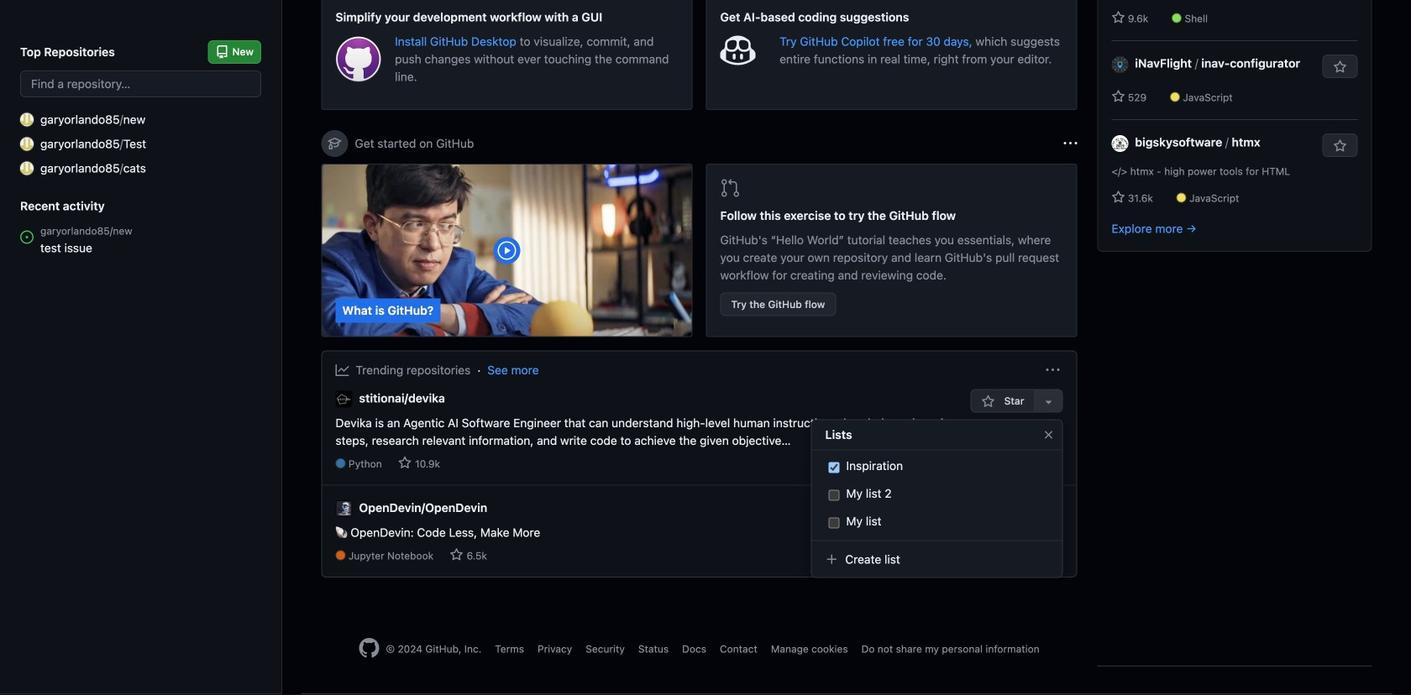 Task type: describe. For each thing, give the bounding box(es) containing it.
cats image
[[20, 162, 34, 175]]

explore element
[[1098, 0, 1373, 667]]

0 vertical spatial star image
[[1112, 11, 1126, 24]]

git pull request image
[[721, 178, 741, 198]]

simplify your development workflow with a gui element
[[321, 0, 693, 110]]

@stitionai profile image
[[336, 391, 352, 408]]

github desktop image
[[336, 36, 382, 82]]

what is github? element
[[321, 164, 693, 337]]

@bigskysoftware profile image
[[1112, 135, 1129, 152]]

test image
[[20, 137, 34, 151]]

close menu image
[[1042, 429, 1056, 442]]

what is github? image
[[322, 165, 692, 337]]

add this repository to a list image
[[1042, 395, 1056, 409]]

repo details element for @opendevin profile icon
[[336, 549, 541, 564]]

mortar board image
[[328, 137, 342, 150]]

star image inside explore element
[[1112, 90, 1126, 103]]

homepage image
[[359, 639, 379, 659]]

open issue image
[[20, 231, 34, 244]]

star this repository image for @inavflight profile image
[[1334, 60, 1347, 74]]

plus image
[[826, 553, 839, 567]]

feed item heading menu image
[[1047, 364, 1060, 377]]

Find a repository… text field
[[20, 71, 261, 97]]



Task type: vqa. For each thing, say whether or not it's contained in the screenshot.
Menu
yes



Task type: locate. For each thing, give the bounding box(es) containing it.
1 star this repository image from the top
[[1334, 60, 1347, 74]]

None checkbox
[[829, 461, 840, 475], [829, 489, 840, 503], [829, 516, 840, 531], [829, 461, 840, 475], [829, 489, 840, 503], [829, 516, 840, 531]]

get ai-based coding suggestions element
[[706, 0, 1078, 110]]

1 horizontal spatial star image
[[982, 395, 995, 409]]

2 vertical spatial star image
[[398, 457, 412, 470]]

play image
[[497, 241, 517, 261]]

star image
[[1112, 11, 1126, 24], [1112, 191, 1126, 204], [398, 457, 412, 470]]

star this repository image
[[1334, 60, 1347, 74], [1334, 139, 1347, 153]]

@inavflight profile image
[[1112, 56, 1129, 73]]

star this repository image for '@bigskysoftware profile' icon
[[1334, 139, 1347, 153]]

repo details element
[[336, 457, 971, 472], [336, 549, 541, 564]]

0 vertical spatial star this repository image
[[1334, 60, 1347, 74]]

graph image
[[336, 364, 349, 377]]

try the github flow element
[[706, 164, 1078, 337]]

Top Repositories search field
[[20, 71, 261, 97]]

2 horizontal spatial star image
[[1112, 90, 1126, 103]]

2 vertical spatial star image
[[450, 549, 463, 562]]

repo details element for @stitionai profile icon
[[336, 457, 971, 472]]

menu
[[811, 413, 1063, 592]]

star image inside repo details element
[[398, 457, 412, 470]]

0 vertical spatial repo details element
[[336, 457, 971, 472]]

1 vertical spatial star this repository image
[[1334, 139, 1347, 153]]

new image
[[20, 113, 34, 126]]

2 star this repository image from the top
[[1334, 139, 1347, 153]]

1 vertical spatial star image
[[1112, 191, 1126, 204]]

0 horizontal spatial star image
[[450, 549, 463, 562]]

1 vertical spatial repo details element
[[336, 549, 541, 564]]

why am i seeing this? image
[[1064, 137, 1078, 150]]

2 repo details element from the top
[[336, 549, 541, 564]]

@opendevin profile image
[[336, 501, 352, 518]]

1 repo details element from the top
[[336, 457, 971, 472]]

0 vertical spatial star image
[[1112, 90, 1126, 103]]

star image
[[1112, 90, 1126, 103], [982, 395, 995, 409], [450, 549, 463, 562]]

1 vertical spatial star image
[[982, 395, 995, 409]]

list
[[826, 454, 1049, 534]]



